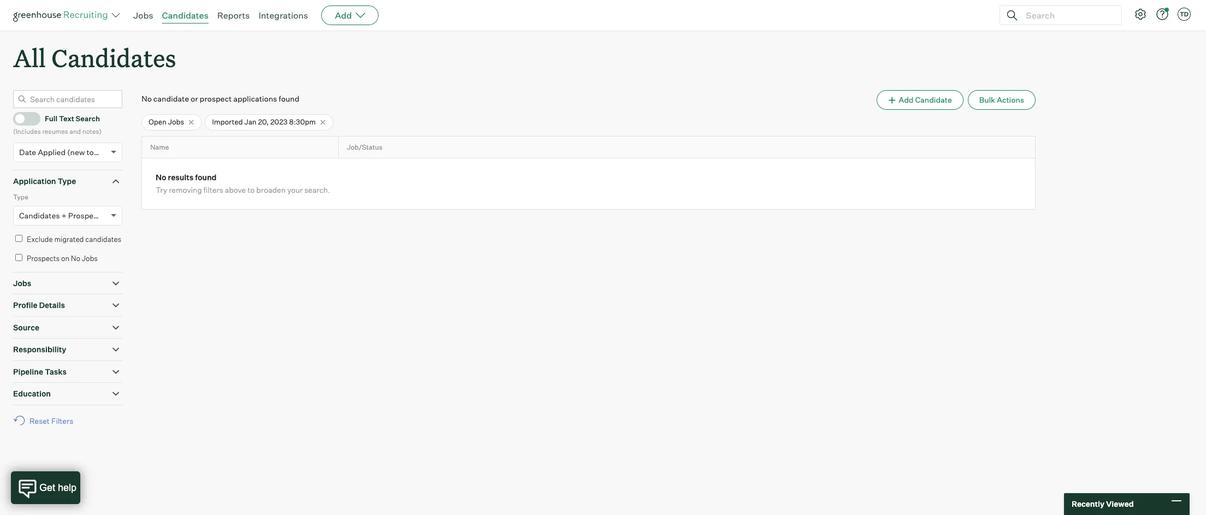 Task type: describe. For each thing, give the bounding box(es) containing it.
8:30pm
[[289, 118, 316, 126]]

viewed
[[1107, 500, 1135, 509]]

reset
[[30, 416, 50, 426]]

1 horizontal spatial found
[[279, 94, 300, 103]]

actions
[[998, 95, 1025, 105]]

integrations link
[[259, 10, 308, 21]]

name
[[150, 143, 169, 151]]

bulk
[[980, 95, 996, 105]]

0 horizontal spatial to
[[87, 147, 94, 157]]

(new
[[67, 147, 85, 157]]

job/status
[[347, 143, 383, 151]]

source
[[13, 323, 39, 332]]

Prospects on No Jobs checkbox
[[15, 254, 22, 261]]

try
[[156, 186, 167, 195]]

configure image
[[1135, 8, 1148, 21]]

no results found try removing filters above to broaden your search.
[[156, 173, 330, 195]]

and
[[70, 127, 81, 136]]

reset filters button
[[13, 411, 79, 431]]

jobs down candidates
[[82, 254, 98, 263]]

reports
[[217, 10, 250, 21]]

prospects inside type element
[[68, 211, 104, 220]]

recently
[[1073, 500, 1105, 509]]

candidates
[[85, 235, 121, 244]]

profile
[[13, 301, 37, 310]]

td button
[[1176, 5, 1194, 23]]

or
[[191, 94, 198, 103]]

candidate
[[153, 94, 189, 103]]

filters
[[51, 416, 73, 426]]

open
[[149, 118, 167, 126]]

td
[[1181, 10, 1190, 18]]

applied
[[38, 147, 66, 157]]

search
[[76, 114, 100, 123]]

your
[[287, 186, 303, 195]]

applications
[[233, 94, 277, 103]]

application type
[[13, 176, 76, 186]]

bulk actions
[[980, 95, 1025, 105]]

pipeline
[[13, 367, 43, 376]]

profile details
[[13, 301, 65, 310]]

all
[[13, 42, 46, 74]]

responsibility
[[13, 345, 66, 354]]

td button
[[1179, 8, 1192, 21]]

add for add
[[335, 10, 352, 21]]

above
[[225, 186, 246, 195]]

old)
[[96, 147, 110, 157]]

+
[[62, 211, 67, 220]]

1 horizontal spatial type
[[58, 176, 76, 186]]

add candidate link
[[877, 90, 964, 110]]

on
[[61, 254, 69, 263]]

removing
[[169, 186, 202, 195]]

search.
[[305, 186, 330, 195]]

Exclude migrated candidates checkbox
[[15, 235, 22, 242]]

1 vertical spatial prospects
[[27, 254, 60, 263]]

migrated
[[54, 235, 84, 244]]

Search candidates field
[[13, 90, 122, 108]]

no for no results found try removing filters above to broaden your search.
[[156, 173, 166, 182]]

notes)
[[82, 127, 102, 136]]

jobs up profile
[[13, 279, 31, 288]]

greenhouse recruiting image
[[13, 9, 112, 22]]



Task type: vqa. For each thing, say whether or not it's contained in the screenshot.
candidate
yes



Task type: locate. For each thing, give the bounding box(es) containing it.
candidates up "exclude"
[[19, 211, 60, 220]]

prospects right +
[[68, 211, 104, 220]]

candidates right jobs link
[[162, 10, 209, 21]]

no for no candidate or prospect applications found
[[142, 94, 152, 103]]

0 horizontal spatial add
[[335, 10, 352, 21]]

type down date applied (new to old) option
[[58, 176, 76, 186]]

jobs left candidates 'link'
[[133, 10, 153, 21]]

add inside add candidate link
[[899, 95, 914, 105]]

candidates
[[162, 10, 209, 21], [51, 42, 176, 74], [19, 211, 60, 220]]

checkmark image
[[18, 114, 26, 122]]

tasks
[[45, 367, 67, 376]]

date applied (new to old)
[[19, 147, 110, 157]]

to left 'old)'
[[87, 147, 94, 157]]

1 vertical spatial found
[[195, 173, 217, 182]]

1 vertical spatial candidates
[[51, 42, 176, 74]]

candidates for candidates
[[162, 10, 209, 21]]

0 horizontal spatial prospects
[[27, 254, 60, 263]]

(includes
[[13, 127, 41, 136]]

type element
[[13, 192, 122, 233]]

resumes
[[42, 127, 68, 136]]

candidates down jobs link
[[51, 42, 176, 74]]

1 vertical spatial no
[[156, 173, 166, 182]]

prospect
[[200, 94, 232, 103]]

0 horizontal spatial found
[[195, 173, 217, 182]]

recently viewed
[[1073, 500, 1135, 509]]

20,
[[258, 118, 269, 126]]

no right on
[[71, 254, 80, 263]]

1 horizontal spatial add
[[899, 95, 914, 105]]

prospects down "exclude"
[[27, 254, 60, 263]]

results
[[168, 173, 194, 182]]

candidate
[[916, 95, 953, 105]]

details
[[39, 301, 65, 310]]

date
[[19, 147, 36, 157]]

to
[[87, 147, 94, 157], [248, 186, 255, 195]]

prospects
[[68, 211, 104, 220], [27, 254, 60, 263]]

exclude migrated candidates
[[27, 235, 121, 244]]

to inside no results found try removing filters above to broaden your search.
[[248, 186, 255, 195]]

open jobs
[[149, 118, 184, 126]]

text
[[59, 114, 74, 123]]

bulk actions link
[[969, 90, 1036, 110]]

candidates + prospects option
[[19, 211, 104, 220]]

filters
[[204, 186, 223, 195]]

candidates link
[[162, 10, 209, 21]]

jobs
[[133, 10, 153, 21], [168, 118, 184, 126], [82, 254, 98, 263], [13, 279, 31, 288]]

pipeline tasks
[[13, 367, 67, 376]]

date applied (new to old) option
[[19, 147, 110, 157]]

add for add candidate
[[899, 95, 914, 105]]

1 horizontal spatial to
[[248, 186, 255, 195]]

0 vertical spatial candidates
[[162, 10, 209, 21]]

1 horizontal spatial no
[[142, 94, 152, 103]]

0 vertical spatial type
[[58, 176, 76, 186]]

candidates + prospects
[[19, 211, 104, 220]]

candidates for candidates + prospects
[[19, 211, 60, 220]]

type
[[58, 176, 76, 186], [13, 193, 28, 201]]

no
[[142, 94, 152, 103], [156, 173, 166, 182], [71, 254, 80, 263]]

found inside no results found try removing filters above to broaden your search.
[[195, 173, 217, 182]]

reset filters
[[30, 416, 73, 426]]

exclude
[[27, 235, 53, 244]]

0 vertical spatial add
[[335, 10, 352, 21]]

add inside add popup button
[[335, 10, 352, 21]]

jan
[[244, 118, 257, 126]]

1 vertical spatial to
[[248, 186, 255, 195]]

2023
[[271, 118, 288, 126]]

found up filters
[[195, 173, 217, 182]]

add button
[[322, 5, 379, 25]]

0 vertical spatial prospects
[[68, 211, 104, 220]]

all candidates
[[13, 42, 176, 74]]

no left candidate on the left of the page
[[142, 94, 152, 103]]

no inside no results found try removing filters above to broaden your search.
[[156, 173, 166, 182]]

0 vertical spatial to
[[87, 147, 94, 157]]

2 horizontal spatial no
[[156, 173, 166, 182]]

imported jan 20, 2023 8:30pm
[[212, 118, 316, 126]]

1 vertical spatial add
[[899, 95, 914, 105]]

type down application
[[13, 193, 28, 201]]

0 vertical spatial no
[[142, 94, 152, 103]]

integrations
[[259, 10, 308, 21]]

jobs link
[[133, 10, 153, 21]]

0 vertical spatial found
[[279, 94, 300, 103]]

education
[[13, 389, 51, 399]]

1 vertical spatial type
[[13, 193, 28, 201]]

add
[[335, 10, 352, 21], [899, 95, 914, 105]]

2 vertical spatial candidates
[[19, 211, 60, 220]]

to right above
[[248, 186, 255, 195]]

prospects on no jobs
[[27, 254, 98, 263]]

no up try
[[156, 173, 166, 182]]

1 horizontal spatial prospects
[[68, 211, 104, 220]]

found
[[279, 94, 300, 103], [195, 173, 217, 182]]

reports link
[[217, 10, 250, 21]]

full
[[45, 114, 58, 123]]

candidates inside type element
[[19, 211, 60, 220]]

0 horizontal spatial no
[[71, 254, 80, 263]]

Search text field
[[1024, 7, 1112, 23]]

add candidate
[[899, 95, 953, 105]]

no candidate or prospect applications found
[[142, 94, 300, 103]]

full text search (includes resumes and notes)
[[13, 114, 102, 136]]

2 vertical spatial no
[[71, 254, 80, 263]]

application
[[13, 176, 56, 186]]

broaden
[[257, 186, 286, 195]]

found up 2023 at the top left of page
[[279, 94, 300, 103]]

jobs right open
[[168, 118, 184, 126]]

0 horizontal spatial type
[[13, 193, 28, 201]]

imported
[[212, 118, 243, 126]]



